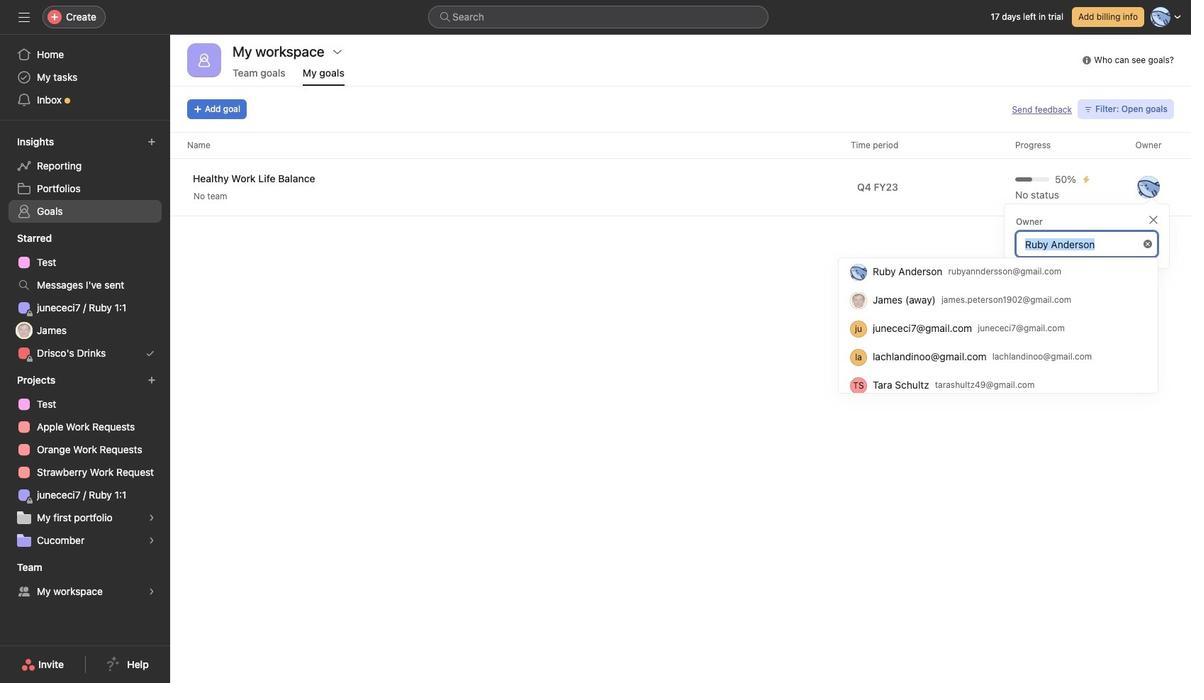 Task type: locate. For each thing, give the bounding box(es) containing it.
see details, cucomber image
[[148, 536, 156, 545]]

teams element
[[0, 555, 170, 606]]

new project or portfolio image
[[148, 376, 156, 385]]

starred element
[[0, 226, 170, 368]]

global element
[[0, 35, 170, 120]]

insights element
[[0, 129, 170, 226]]

new insights image
[[148, 138, 156, 146]]

hide sidebar image
[[18, 11, 30, 23]]

list box
[[429, 6, 769, 28]]

show options image
[[332, 46, 343, 57]]



Task type: describe. For each thing, give the bounding box(es) containing it.
close image
[[1149, 214, 1160, 226]]

see details, my workspace image
[[148, 587, 156, 596]]

projects element
[[0, 368, 170, 555]]

see details, my first portfolio image
[[148, 514, 156, 522]]

remove image
[[1144, 240, 1153, 248]]

toggle owner popover image
[[1138, 176, 1161, 199]]

Name or email text field
[[1017, 231, 1159, 257]]



Task type: vqa. For each thing, say whether or not it's contained in the screenshot.
@Mentions only You'll be notified when someone mentions you
no



